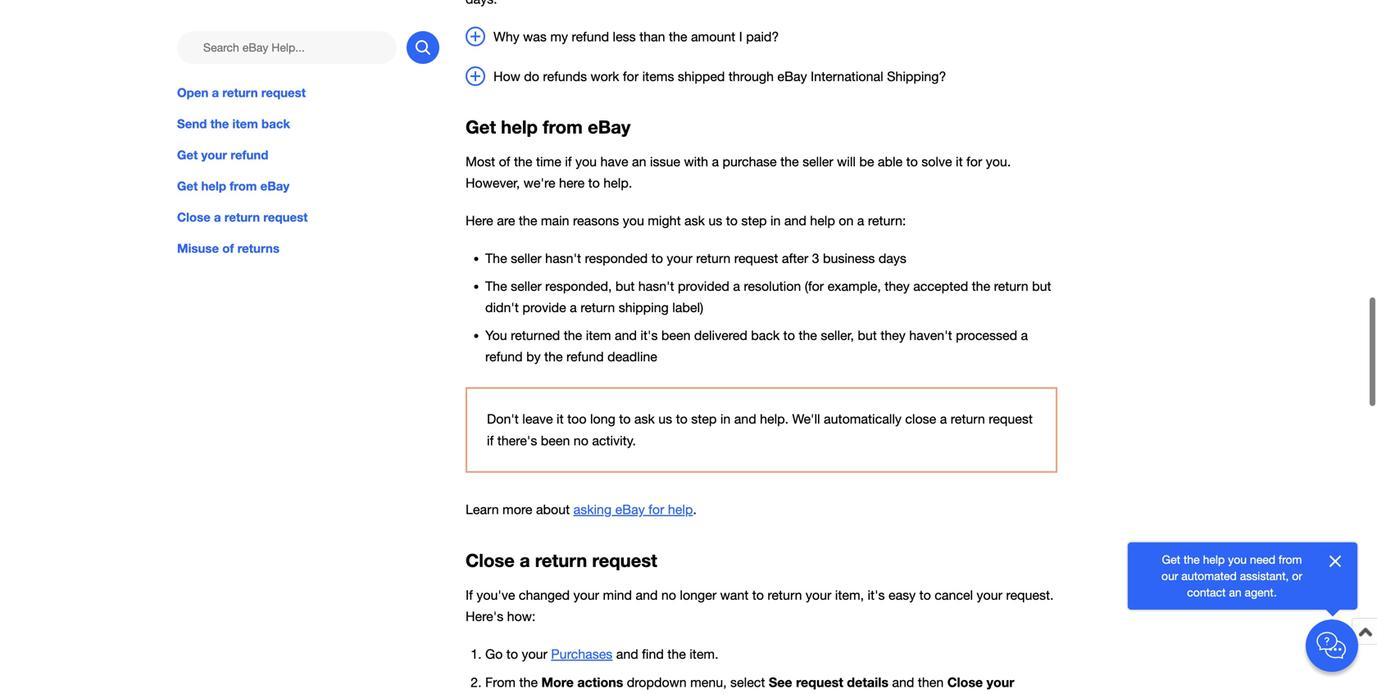 Task type: describe. For each thing, give the bounding box(es) containing it.
item inside 'you returned the item and it's been delivered back to the seller, but they haven't processed a refund by the refund deadline'
[[586, 323, 611, 338]]

why was my refund less than the amount i paid?
[[494, 24, 779, 39]]

(for
[[805, 274, 824, 289]]

0 vertical spatial hasn't
[[545, 246, 581, 261]]

1 horizontal spatial ask
[[685, 208, 705, 224]]

a right open
[[212, 85, 219, 100]]

and inside 'you returned the item and it's been delivered back to the seller, but they haven't processed a refund by the refund deadline'
[[615, 323, 637, 338]]

the seller responded, but hasn't provided a resolution (for example, they accepted the return but didn't provide a return shipping label)
[[485, 274, 1052, 311]]

for inside most of the time if you have an issue with a purchase the seller will be able to solve it for you. however, we're here to help.
[[967, 149, 983, 164]]

.
[[693, 497, 697, 512]]

return up provided
[[696, 246, 731, 261]]

here
[[559, 171, 585, 186]]

misuse of returns
[[177, 241, 280, 256]]

learn
[[466, 497, 499, 512]]

less
[[613, 24, 636, 39]]

your left the item,
[[806, 583, 832, 598]]

and inside from the more actions dropdown menu, select see request details and then
[[893, 670, 915, 685]]

was
[[523, 24, 547, 39]]

request inside close your request
[[485, 692, 533, 695]]

able
[[878, 149, 903, 164]]

us inside don't leave it too long to ask us to step in and help. we'll automatically close a return request if there's been no activity.
[[659, 407, 673, 422]]

get help from ebay link
[[177, 177, 440, 195]]

item.
[[690, 642, 719, 657]]

most
[[466, 149, 495, 164]]

business
[[823, 246, 875, 261]]

close your request
[[485, 670, 1015, 695]]

get up most
[[466, 111, 496, 133]]

been inside 'you returned the item and it's been delivered back to the seller, but they haven't processed a refund by the refund deadline'
[[662, 323, 691, 338]]

here are the main reasons you might ask us to step in and help on a return:
[[466, 208, 906, 224]]

3
[[812, 246, 820, 261]]

and left find at left
[[616, 642, 639, 657]]

misuse
[[177, 241, 219, 256]]

refund left deadline
[[567, 345, 604, 360]]

automated
[[1182, 570, 1237, 583]]

through
[[729, 64, 774, 79]]

in inside don't leave it too long to ask us to step in and help. we'll automatically close a return request if there's been no activity.
[[721, 407, 731, 422]]

0 vertical spatial get help from ebay
[[466, 111, 631, 133]]

most of the time if you have an issue with a purchase the seller will be able to solve it for you. however, we're here to help.
[[466, 149, 1011, 186]]

see
[[769, 670, 793, 685]]

0 horizontal spatial get help from ebay
[[177, 179, 290, 194]]

help. inside most of the time if you have an issue with a purchase the seller will be able to solve it for you. however, we're here to help.
[[604, 171, 632, 186]]

you for might
[[623, 208, 644, 224]]

an inside most of the time if you have an issue with a purchase the seller will be able to solve it for you. however, we're here to help.
[[632, 149, 647, 164]]

they inside 'you returned the item and it's been delivered back to the seller, but they haven't processed a refund by the refund deadline'
[[881, 323, 906, 338]]

2 vertical spatial for
[[649, 497, 665, 512]]

the right send
[[210, 116, 229, 131]]

longer
[[680, 583, 717, 598]]

refund inside dropdown button
[[572, 24, 609, 39]]

get your refund
[[177, 148, 269, 162]]

your up more
[[522, 642, 548, 657]]

you inside get the help you need from our automated assistant, or contact an agent.
[[1229, 553, 1247, 567]]

0 horizontal spatial but
[[616, 274, 635, 289]]

seller for the seller responded, but hasn't provided a resolution (for example, they accepted the return but didn't provide a return shipping label)
[[511, 274, 542, 289]]

want
[[720, 583, 749, 598]]

your right cancel
[[977, 583, 1003, 598]]

find
[[642, 642, 664, 657]]

you.
[[986, 149, 1011, 164]]

processed
[[956, 323, 1018, 338]]

ebay up have
[[588, 111, 631, 133]]

been inside don't leave it too long to ask us to step in and help. we'll automatically close a return request if there's been no activity.
[[541, 428, 570, 443]]

back inside 'you returned the item and it's been delivered back to the seller, but they haven't processed a refund by the refund deadline'
[[751, 323, 780, 338]]

if inside don't leave it too long to ask us to step in and help. we'll automatically close a return request if there's been no activity.
[[487, 428, 494, 443]]

might
[[648, 208, 681, 224]]

how do refunds work for items shipped through ebay international shipping? button
[[466, 62, 1058, 82]]

we're
[[524, 171, 556, 186]]

with
[[684, 149, 709, 164]]

return:
[[868, 208, 906, 224]]

menu,
[[691, 670, 727, 685]]

you
[[485, 323, 507, 338]]

ask inside don't leave it too long to ask us to step in and help. we'll automatically close a return request if there's been no activity.
[[635, 407, 655, 422]]

do
[[524, 64, 540, 79]]

leave
[[523, 407, 553, 422]]

automatically
[[824, 407, 902, 422]]

open a return request link
[[177, 84, 440, 102]]

cancel
[[935, 583, 973, 598]]

my
[[551, 24, 568, 39]]

main
[[541, 208, 570, 224]]

responded,
[[545, 274, 612, 289]]

from the more actions dropdown menu, select see request details and then
[[485, 670, 948, 685]]

provide
[[523, 295, 566, 311]]

you returned the item and it's been delivered back to the seller, but they haven't processed a refund by the refund deadline
[[485, 323, 1028, 360]]

long
[[590, 407, 616, 422]]

days
[[879, 246, 907, 261]]

1 vertical spatial from
[[230, 179, 257, 194]]

a right provided
[[733, 274, 740, 289]]

by
[[527, 345, 541, 360]]

provided
[[678, 274, 730, 289]]

agent.
[[1245, 586, 1277, 599]]

get your refund link
[[177, 146, 440, 164]]

the right find at left
[[668, 642, 686, 657]]

the inside get the help you need from our automated assistant, or contact an agent.
[[1184, 553, 1200, 567]]

help. inside don't leave it too long to ask us to step in and help. we'll automatically close a return request if there's been no activity.
[[760, 407, 789, 422]]

of for misuse
[[222, 241, 234, 256]]

how
[[494, 64, 521, 79]]

seller,
[[821, 323, 854, 338]]

the inside the seller responded, but hasn't provided a resolution (for example, they accepted the return but didn't provide a return shipping label)
[[972, 274, 991, 289]]

asking ebay for help link
[[574, 497, 693, 512]]

return down responded,
[[581, 295, 615, 311]]

0 vertical spatial from
[[543, 111, 583, 133]]

items
[[643, 64, 674, 79]]

you've
[[477, 583, 515, 598]]

get the help you need from our automated assistant, or contact an agent.
[[1162, 553, 1303, 599]]

ebay inside dropdown button
[[778, 64, 807, 79]]

will
[[837, 149, 856, 164]]

a up changed
[[520, 545, 530, 567]]

work
[[591, 64, 620, 79]]

get for the get help from ebay link
[[177, 179, 198, 194]]

deadline
[[608, 345, 658, 360]]

refunds
[[543, 64, 587, 79]]

it inside don't leave it too long to ask us to step in and help. we'll automatically close a return request if there's been no activity.
[[557, 407, 564, 422]]

have
[[601, 149, 629, 164]]

get for get the help you need from our automated assistant, or contact an agent. tooltip at the right of page
[[1162, 553, 1181, 567]]

step inside don't leave it too long to ask us to step in and help. we'll automatically close a return request if there's been no activity.
[[691, 407, 717, 422]]

label)
[[673, 295, 704, 311]]

paid?
[[746, 24, 779, 39]]

for inside dropdown button
[[623, 64, 639, 79]]

of for most
[[499, 149, 511, 164]]

why was my refund less than the amount i paid? button
[[466, 22, 1058, 42]]

0 vertical spatial close
[[177, 210, 211, 225]]



Task type: vqa. For each thing, say whether or not it's contained in the screenshot.
year
no



Task type: locate. For each thing, give the bounding box(es) containing it.
0 vertical spatial the
[[485, 246, 507, 261]]

solve
[[922, 149, 953, 164]]

1 horizontal spatial for
[[649, 497, 665, 512]]

2 horizontal spatial close
[[948, 670, 983, 685]]

seller up provide
[[511, 274, 542, 289]]

return inside open a return request link
[[222, 85, 258, 100]]

about
[[536, 497, 570, 512]]

seller for the seller hasn't responded to your return request after 3 business days
[[511, 246, 542, 261]]

1 vertical spatial us
[[659, 407, 673, 422]]

1 vertical spatial an
[[1230, 586, 1242, 599]]

us right "long"
[[659, 407, 673, 422]]

they down days
[[885, 274, 910, 289]]

and
[[785, 208, 807, 224], [615, 323, 637, 338], [735, 407, 757, 422], [636, 583, 658, 598], [616, 642, 639, 657], [893, 670, 915, 685]]

1 horizontal spatial item
[[586, 323, 611, 338]]

a right close
[[940, 407, 947, 422]]

item
[[233, 116, 258, 131], [586, 323, 611, 338]]

are
[[497, 208, 515, 224]]

the inside the seller responded, but hasn't provided a resolution (for example, they accepted the return but didn't provide a return shipping label)
[[485, 274, 507, 289]]

in
[[771, 208, 781, 224], [721, 407, 731, 422]]

ask right might
[[685, 208, 705, 224]]

1 vertical spatial hasn't
[[639, 274, 675, 289]]

back down the seller responded, but hasn't provided a resolution (for example, they accepted the return but didn't provide a return shipping label)
[[751, 323, 780, 338]]

the for the seller hasn't responded to your return request after 3 business days
[[485, 246, 507, 261]]

0 horizontal spatial back
[[262, 116, 290, 131]]

ebay right through
[[778, 64, 807, 79]]

the inside dropdown button
[[669, 24, 688, 39]]

been
[[662, 323, 691, 338], [541, 428, 570, 443]]

0 horizontal spatial of
[[222, 241, 234, 256]]

0 vertical spatial it's
[[641, 323, 658, 338]]

close a return request up changed
[[466, 545, 658, 567]]

help. left we'll
[[760, 407, 789, 422]]

close inside close your request
[[948, 670, 983, 685]]

0 horizontal spatial step
[[691, 407, 717, 422]]

they inside the seller responded, but hasn't provided a resolution (for example, they accepted the return but didn't provide a return shipping label)
[[885, 274, 910, 289]]

seller down are
[[511, 246, 542, 261]]

for right work
[[623, 64, 639, 79]]

mind
[[603, 583, 632, 598]]

resolution
[[744, 274, 801, 289]]

1 vertical spatial you
[[623, 208, 644, 224]]

0 horizontal spatial been
[[541, 428, 570, 443]]

2 the from the top
[[485, 274, 507, 289]]

1 vertical spatial if
[[487, 428, 494, 443]]

help. down have
[[604, 171, 632, 186]]

been down leave
[[541, 428, 570, 443]]

and up after at the top right of page
[[785, 208, 807, 224]]

return inside close a return request link
[[224, 210, 260, 225]]

no down too
[[574, 428, 589, 443]]

easy
[[889, 583, 916, 598]]

return inside don't leave it too long to ask us to step in and help. we'll automatically close a return request if there's been no activity.
[[951, 407, 986, 422]]

0 vertical spatial close a return request
[[177, 210, 308, 225]]

0 vertical spatial no
[[574, 428, 589, 443]]

no left longer
[[662, 583, 677, 598]]

0 horizontal spatial us
[[659, 407, 673, 422]]

it's up deadline
[[641, 323, 658, 338]]

but inside 'you returned the item and it's been delivered back to the seller, but they haven't processed a refund by the refund deadline'
[[858, 323, 877, 338]]

1 horizontal spatial hasn't
[[639, 274, 675, 289]]

time
[[536, 149, 562, 164]]

1 horizontal spatial of
[[499, 149, 511, 164]]

the right are
[[519, 208, 537, 224]]

for left .
[[649, 497, 665, 512]]

it's left easy
[[868, 583, 885, 598]]

if inside most of the time if you have an issue with a purchase the seller will be able to solve it for you. however, we're here to help.
[[565, 149, 572, 164]]

from inside get the help you need from our automated assistant, or contact an agent.
[[1279, 553, 1303, 567]]

issue
[[650, 149, 681, 164]]

2 vertical spatial from
[[1279, 553, 1303, 567]]

and left we'll
[[735, 407, 757, 422]]

1 horizontal spatial it
[[956, 149, 963, 164]]

your inside close your request
[[987, 670, 1015, 685]]

actions
[[578, 670, 624, 685]]

1 vertical spatial item
[[586, 323, 611, 338]]

responded
[[585, 246, 648, 261]]

0 vertical spatial you
[[576, 149, 597, 164]]

1 vertical spatial close a return request
[[466, 545, 658, 567]]

on
[[839, 208, 854, 224]]

0 horizontal spatial it
[[557, 407, 564, 422]]

don't leave it too long to ask us to step in and help. we'll automatically close a return request if there's been no activity.
[[487, 407, 1033, 443]]

1 vertical spatial no
[[662, 583, 677, 598]]

get the help you need from our automated assistant, or contact an agent. tooltip
[[1155, 552, 1310, 601]]

Search eBay Help... text field
[[177, 31, 397, 64]]

1 vertical spatial been
[[541, 428, 570, 443]]

1 vertical spatial step
[[691, 407, 717, 422]]

in down most of the time if you have an issue with a purchase the seller will be able to solve it for you. however, we're here to help.
[[771, 208, 781, 224]]

the right returned
[[564, 323, 582, 338]]

they
[[885, 274, 910, 289], [881, 323, 906, 338]]

go to your purchases and find the item.
[[485, 642, 719, 657]]

the up didn't
[[485, 274, 507, 289]]

1 horizontal spatial no
[[662, 583, 677, 598]]

0 horizontal spatial an
[[632, 149, 647, 164]]

0 horizontal spatial if
[[487, 428, 494, 443]]

a right the processed
[[1021, 323, 1028, 338]]

refund right my
[[572, 24, 609, 39]]

0 horizontal spatial you
[[576, 149, 597, 164]]

from down get your refund
[[230, 179, 257, 194]]

1 vertical spatial back
[[751, 323, 780, 338]]

an right have
[[632, 149, 647, 164]]

1 horizontal spatial close a return request
[[466, 545, 658, 567]]

0 vertical spatial for
[[623, 64, 639, 79]]

ebay down the get your refund link
[[260, 179, 290, 194]]

hasn't up responded,
[[545, 246, 581, 261]]

2 vertical spatial seller
[[511, 274, 542, 289]]

the
[[669, 24, 688, 39], [210, 116, 229, 131], [514, 149, 533, 164], [781, 149, 799, 164], [519, 208, 537, 224], [972, 274, 991, 289], [564, 323, 582, 338], [799, 323, 817, 338], [545, 345, 563, 360], [1184, 553, 1200, 567], [668, 642, 686, 657], [520, 670, 538, 685]]

back
[[262, 116, 290, 131], [751, 323, 780, 338]]

and inside don't leave it too long to ask us to step in and help. we'll automatically close a return request if there's been no activity.
[[735, 407, 757, 422]]

return right want
[[768, 583, 802, 598]]

the
[[485, 246, 507, 261], [485, 274, 507, 289]]

get up our
[[1162, 553, 1181, 567]]

and left then
[[893, 670, 915, 685]]

it inside most of the time if you have an issue with a purchase the seller will be able to solve it for you. however, we're here to help.
[[956, 149, 963, 164]]

we'll
[[793, 407, 821, 422]]

us up the seller hasn't responded to your return request after 3 business days
[[709, 208, 723, 224]]

the inside from the more actions dropdown menu, select see request details and then
[[520, 670, 538, 685]]

0 vertical spatial an
[[632, 149, 647, 164]]

2 horizontal spatial for
[[967, 149, 983, 164]]

get
[[466, 111, 496, 133], [177, 148, 198, 162], [177, 179, 198, 194], [1162, 553, 1181, 567]]

send the item back link
[[177, 115, 440, 133]]

return inside if you've changed your mind and no longer want to return your item, it's easy to cancel your request. here's how:
[[768, 583, 802, 598]]

for left 'you.' at the right of the page
[[967, 149, 983, 164]]

dropdown
[[627, 670, 687, 685]]

0 vertical spatial of
[[499, 149, 511, 164]]

how:
[[507, 604, 536, 619]]

seller left will
[[803, 149, 834, 164]]

ask up activity.
[[635, 407, 655, 422]]

1 horizontal spatial an
[[1230, 586, 1242, 599]]

1 horizontal spatial get help from ebay
[[466, 111, 631, 133]]

a inside most of the time if you have an issue with a purchase the seller will be able to solve it for you. however, we're here to help.
[[712, 149, 719, 164]]

the right purchase
[[781, 149, 799, 164]]

0 vertical spatial if
[[565, 149, 572, 164]]

0 horizontal spatial close a return request
[[177, 210, 308, 225]]

and up deadline
[[615, 323, 637, 338]]

refund down you
[[485, 345, 523, 360]]

to inside 'you returned the item and it's been delivered back to the seller, but they haven't processed a refund by the refund deadline'
[[784, 323, 795, 338]]

close up you've
[[466, 545, 515, 567]]

1 vertical spatial of
[[222, 241, 234, 256]]

you left might
[[623, 208, 644, 224]]

1 horizontal spatial in
[[771, 208, 781, 224]]

a up misuse of returns
[[214, 210, 221, 225]]

of inside misuse of returns link
[[222, 241, 234, 256]]

from up time
[[543, 111, 583, 133]]

help inside get the help you need from our automated assistant, or contact an agent.
[[1203, 553, 1225, 567]]

you left the need
[[1229, 553, 1247, 567]]

1 vertical spatial for
[[967, 149, 983, 164]]

here
[[466, 208, 493, 224]]

return up send the item back
[[222, 85, 258, 100]]

it right solve
[[956, 149, 963, 164]]

return up the processed
[[994, 274, 1029, 289]]

there's
[[498, 428, 537, 443]]

for
[[623, 64, 639, 79], [967, 149, 983, 164], [649, 497, 665, 512]]

a down responded,
[[570, 295, 577, 311]]

0 vertical spatial in
[[771, 208, 781, 224]]

1 horizontal spatial from
[[543, 111, 583, 133]]

how do refunds work for items shipped through ebay international shipping?
[[494, 64, 947, 79]]

an inside get the help you need from our automated assistant, or contact an agent.
[[1230, 586, 1242, 599]]

if
[[565, 149, 572, 164], [487, 428, 494, 443]]

amount
[[691, 24, 736, 39]]

hasn't inside the seller responded, but hasn't provided a resolution (for example, they accepted the return but didn't provide a return shipping label)
[[639, 274, 675, 289]]

than
[[640, 24, 666, 39]]

1 vertical spatial close
[[466, 545, 515, 567]]

request.
[[1007, 583, 1054, 598]]

request inside don't leave it too long to ask us to step in and help. we'll automatically close a return request if there's been no activity.
[[989, 407, 1033, 422]]

seller inside most of the time if you have an issue with a purchase the seller will be able to solve it for you. however, we're here to help.
[[803, 149, 834, 164]]

you for have
[[576, 149, 597, 164]]

return up misuse of returns
[[224, 210, 260, 225]]

0 horizontal spatial no
[[574, 428, 589, 443]]

1 horizontal spatial been
[[662, 323, 691, 338]]

1 vertical spatial it's
[[868, 583, 885, 598]]

you inside most of the time if you have an issue with a purchase the seller will be able to solve it for you. however, we're here to help.
[[576, 149, 597, 164]]

0 vertical spatial seller
[[803, 149, 834, 164]]

return up changed
[[535, 545, 587, 567]]

if you've changed your mind and no longer want to return your item, it's easy to cancel your request. here's how:
[[466, 583, 1054, 619]]

after
[[782, 246, 809, 261]]

0 vertical spatial been
[[662, 323, 691, 338]]

more
[[542, 670, 574, 685]]

it left too
[[557, 407, 564, 422]]

of inside most of the time if you have an issue with a purchase the seller will be able to solve it for you. however, we're here to help.
[[499, 149, 511, 164]]

the right 'by'
[[545, 345, 563, 360]]

item down open a return request
[[233, 116, 258, 131]]

1 horizontal spatial help.
[[760, 407, 789, 422]]

0 vertical spatial step
[[742, 208, 767, 224]]

refund down send the item back
[[231, 148, 269, 162]]

accepted
[[914, 274, 969, 289]]

a inside 'you returned the item and it's been delivered back to the seller, but they haven't processed a refund by the refund deadline'
[[1021, 323, 1028, 338]]

0 vertical spatial back
[[262, 116, 290, 131]]

1 horizontal spatial but
[[858, 323, 877, 338]]

no inside if you've changed your mind and no longer want to return your item, it's easy to cancel your request. here's how:
[[662, 583, 677, 598]]

0 vertical spatial item
[[233, 116, 258, 131]]

return right close
[[951, 407, 986, 422]]

from
[[485, 670, 516, 685]]

2 horizontal spatial from
[[1279, 553, 1303, 567]]

1 vertical spatial ask
[[635, 407, 655, 422]]

close a return request up misuse of returns
[[177, 210, 308, 225]]

been down label)
[[662, 323, 691, 338]]

of
[[499, 149, 511, 164], [222, 241, 234, 256]]

it
[[956, 149, 963, 164], [557, 407, 564, 422]]

item up deadline
[[586, 323, 611, 338]]

and right mind
[[636, 583, 658, 598]]

1 vertical spatial get help from ebay
[[177, 179, 290, 194]]

1 vertical spatial seller
[[511, 246, 542, 261]]

2 vertical spatial you
[[1229, 553, 1247, 567]]

back down open a return request link
[[262, 116, 290, 131]]

the right than
[[669, 24, 688, 39]]

your down send the item back
[[201, 148, 227, 162]]

the down are
[[485, 246, 507, 261]]

0 vertical spatial ask
[[685, 208, 705, 224]]

changed
[[519, 583, 570, 598]]

or
[[1293, 570, 1303, 583]]

shipped
[[678, 64, 725, 79]]

1 vertical spatial it
[[557, 407, 564, 422]]

don't
[[487, 407, 519, 422]]

2 vertical spatial close
[[948, 670, 983, 685]]

a right on at the right top
[[858, 208, 865, 224]]

close up misuse
[[177, 210, 211, 225]]

from
[[543, 111, 583, 133], [230, 179, 257, 194], [1279, 553, 1303, 567]]

of right most
[[499, 149, 511, 164]]

get help from ebay down get your refund
[[177, 179, 290, 194]]

1 horizontal spatial if
[[565, 149, 572, 164]]

1 horizontal spatial it's
[[868, 583, 885, 598]]

assistant,
[[1241, 570, 1289, 583]]

0 horizontal spatial for
[[623, 64, 639, 79]]

1 horizontal spatial you
[[623, 208, 644, 224]]

close a return request link
[[177, 208, 440, 227]]

from up "or"
[[1279, 553, 1303, 567]]

the left seller,
[[799, 323, 817, 338]]

haven't
[[910, 323, 953, 338]]

asking
[[574, 497, 612, 512]]

0 horizontal spatial close
[[177, 210, 211, 225]]

0 horizontal spatial from
[[230, 179, 257, 194]]

the left time
[[514, 149, 533, 164]]

open a return request
[[177, 85, 306, 100]]

a right "with"
[[712, 149, 719, 164]]

purchase
[[723, 149, 777, 164]]

0 horizontal spatial item
[[233, 116, 258, 131]]

return
[[222, 85, 258, 100], [224, 210, 260, 225], [696, 246, 731, 261], [994, 274, 1029, 289], [581, 295, 615, 311], [951, 407, 986, 422], [535, 545, 587, 567], [768, 583, 802, 598]]

shipping
[[619, 295, 669, 311]]

0 horizontal spatial it's
[[641, 323, 658, 338]]

0 vertical spatial us
[[709, 208, 723, 224]]

ebay right the asking
[[616, 497, 645, 512]]

if right time
[[565, 149, 572, 164]]

no inside don't leave it too long to ask us to step in and help. we'll automatically close a return request if there's been no activity.
[[574, 428, 589, 443]]

help.
[[604, 171, 632, 186], [760, 407, 789, 422]]

your up provided
[[667, 246, 693, 261]]

0 horizontal spatial hasn't
[[545, 246, 581, 261]]

our
[[1162, 570, 1179, 583]]

in down 'you returned the item and it's been delivered back to the seller, but they haven't processed a refund by the refund deadline'
[[721, 407, 731, 422]]

the for the seller responded, but hasn't provided a resolution (for example, they accepted the return but didn't provide a return shipping label)
[[485, 274, 507, 289]]

it's inside if you've changed your mind and no longer want to return your item, it's easy to cancel your request. here's how:
[[868, 583, 885, 598]]

the right accepted
[[972, 274, 991, 289]]

get down send
[[177, 148, 198, 162]]

your right then
[[987, 670, 1015, 685]]

0 vertical spatial they
[[885, 274, 910, 289]]

you up here
[[576, 149, 597, 164]]

returned
[[511, 323, 560, 338]]

1 the from the top
[[485, 246, 507, 261]]

2 horizontal spatial but
[[1033, 274, 1052, 289]]

didn't
[[485, 295, 519, 311]]

too
[[568, 407, 587, 422]]

0 vertical spatial help.
[[604, 171, 632, 186]]

send
[[177, 116, 207, 131]]

1 vertical spatial help.
[[760, 407, 789, 422]]

1 horizontal spatial step
[[742, 208, 767, 224]]

your left mind
[[574, 583, 599, 598]]

the up automated
[[1184, 553, 1200, 567]]

close a return request
[[177, 210, 308, 225], [466, 545, 658, 567]]

an left agent. at the bottom right
[[1230, 586, 1242, 599]]

the right from
[[520, 670, 538, 685]]

open
[[177, 85, 209, 100]]

0 horizontal spatial ask
[[635, 407, 655, 422]]

1 horizontal spatial us
[[709, 208, 723, 224]]

shipping?
[[887, 64, 947, 79]]

ebay
[[778, 64, 807, 79], [588, 111, 631, 133], [260, 179, 290, 194], [616, 497, 645, 512]]

1 vertical spatial in
[[721, 407, 731, 422]]

1 horizontal spatial back
[[751, 323, 780, 338]]

seller inside the seller responded, but hasn't provided a resolution (for example, they accepted the return but didn't provide a return shipping label)
[[511, 274, 542, 289]]

be
[[860, 149, 875, 164]]

they left haven't
[[881, 323, 906, 338]]

and inside if you've changed your mind and no longer want to return your item, it's easy to cancel your request. here's how:
[[636, 583, 658, 598]]

a inside don't leave it too long to ask us to step in and help. we'll automatically close a return request if there's been no activity.
[[940, 407, 947, 422]]

1 vertical spatial the
[[485, 274, 507, 289]]

1 vertical spatial they
[[881, 323, 906, 338]]

details
[[847, 670, 889, 685]]

reasons
[[573, 208, 619, 224]]

it's
[[641, 323, 658, 338], [868, 583, 885, 598]]

hasn't up shipping
[[639, 274, 675, 289]]

0 horizontal spatial help.
[[604, 171, 632, 186]]

get inside get the help you need from our automated assistant, or contact an agent.
[[1162, 553, 1181, 567]]

delivered
[[695, 323, 748, 338]]

2 horizontal spatial you
[[1229, 553, 1247, 567]]

it's inside 'you returned the item and it's been delivered back to the seller, but they haven't processed a refund by the refund deadline'
[[641, 323, 658, 338]]

your
[[201, 148, 227, 162], [667, 246, 693, 261], [574, 583, 599, 598], [806, 583, 832, 598], [977, 583, 1003, 598], [522, 642, 548, 657], [987, 670, 1015, 685]]

1 horizontal spatial close
[[466, 545, 515, 567]]

get for the get your refund link
[[177, 148, 198, 162]]

learn more about asking ebay for help .
[[466, 497, 697, 512]]

us
[[709, 208, 723, 224], [659, 407, 673, 422]]

close right then
[[948, 670, 983, 685]]



